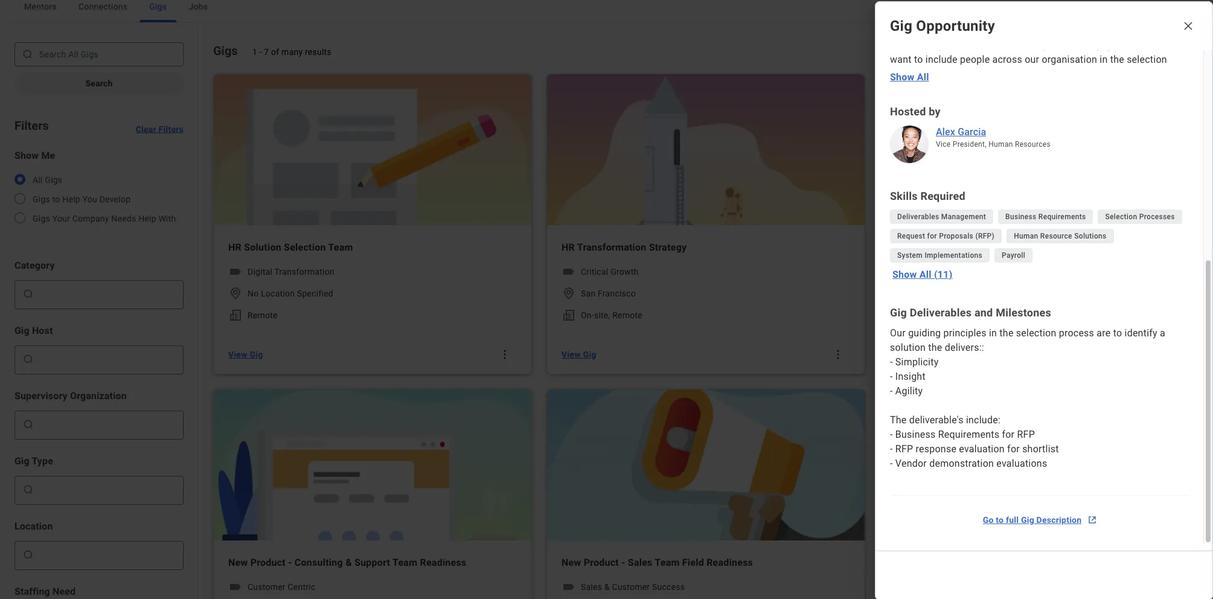 Task type: vqa. For each thing, say whether or not it's contained in the screenshot.
second Employee's Photo (Logan McNeil) from the top of the rightmost list
no



Task type: locate. For each thing, give the bounding box(es) containing it.
across
[[1069, 10, 1099, 22], [993, 54, 1023, 65], [938, 83, 968, 94]]

2 readiness from the left
[[707, 557, 754, 569]]

1 horizontal spatial strategy
[[986, 242, 1024, 253]]

7
[[264, 47, 269, 57]]

megaphone image
[[547, 390, 865, 541]]

1 readiness from the left
[[420, 557, 467, 569]]

team up 'specified'
[[328, 242, 353, 253]]

to left the select on the top of page
[[963, 25, 972, 36]]

payroll inside as we round out our cloud-first strategy across our systems, we are now looking to select a new hr solution. our ideal solution will be both a system of record and a system of engagement, so we want to include people across our organisation in the selection process. our selection needs to meet the needs of our entire workforce across multiple disciplines, individual contributors, people leaders, people and culture team, finance team, payroll team, it, and our leadership teams.
[[1138, 97, 1168, 109]]

supervisory
[[15, 390, 68, 402]]

include
[[926, 54, 958, 65]]

1 search image from the top
[[22, 419, 34, 431]]

1 staffing image from the left
[[228, 308, 243, 323]]

search image for category
[[22, 288, 34, 300]]

2 vertical spatial search image
[[22, 353, 34, 366]]

vendor
[[896, 458, 927, 469]]

show left me
[[15, 150, 39, 161]]

process.
[[891, 68, 929, 80]]

1 new from the left
[[228, 557, 248, 569]]

strategy for transformation
[[649, 242, 687, 253]]

team,
[[1046, 97, 1071, 109], [1111, 97, 1136, 109], [891, 112, 915, 123]]

staffing image down location icon
[[228, 308, 243, 323]]

1 vertical spatial business
[[915, 267, 950, 277]]

0 vertical spatial selection
[[1106, 213, 1138, 221]]

mentors
[[24, 2, 57, 11]]

all inside button
[[918, 71, 930, 82]]

selection up multiple
[[949, 68, 990, 80]]

search image
[[22, 419, 34, 431], [22, 484, 34, 496], [22, 549, 34, 561]]

2 needs from the left
[[1074, 68, 1101, 80]]

2 new from the left
[[562, 557, 582, 569]]

0 vertical spatial sales
[[628, 557, 653, 569]]

0 vertical spatial payroll
[[1138, 97, 1168, 109]]

location element for hr solution selection team
[[228, 286, 243, 301]]

category image for new product - sales team field readiness
[[562, 580, 576, 595]]

0 vertical spatial human
[[989, 140, 1014, 149]]

1 view from the left
[[228, 350, 248, 360]]

needs
[[111, 214, 136, 224]]

the down milestones
[[1000, 327, 1014, 339]]

2 vertical spatial search image
[[22, 549, 34, 561]]

1 location element from the left
[[228, 286, 243, 301]]

1 view gig button from the left
[[224, 343, 268, 367]]

location image
[[562, 286, 576, 301]]

identify
[[1125, 327, 1158, 339]]

team right support
[[393, 557, 418, 569]]

-
[[259, 47, 262, 57], [891, 356, 893, 368], [891, 371, 893, 382], [891, 385, 893, 397], [891, 429, 893, 440], [891, 443, 893, 455], [891, 458, 893, 469], [288, 557, 292, 569], [622, 557, 626, 569]]

1 strategy from the left
[[649, 242, 687, 253]]

growth
[[611, 267, 639, 277]]

meet
[[1033, 68, 1055, 80]]

simplicity
[[896, 356, 939, 368]]

0 vertical spatial our
[[1089, 25, 1105, 36]]

1 horizontal spatial team,
[[1046, 97, 1071, 109]]

2 vertical spatial across
[[938, 83, 968, 94]]

across down record
[[993, 54, 1023, 65]]

guiding
[[909, 327, 942, 339]]

1 horizontal spatial web page image
[[881, 390, 1199, 541]]

to inside go to full gig description 'link'
[[997, 515, 1004, 525]]

business down 'system implementations'
[[915, 267, 950, 277]]

hosted by
[[891, 105, 941, 118]]

show up workforce
[[891, 71, 915, 82]]

leadership
[[966, 112, 1012, 123]]

all left (11)
[[920, 269, 932, 280]]

1 horizontal spatial transformation
[[577, 242, 647, 253]]

product for consulting
[[251, 557, 286, 569]]

1 horizontal spatial view gig
[[562, 350, 597, 360]]

selection up digital transformation
[[284, 242, 326, 253]]

show for show all (11)
[[893, 269, 918, 280]]

pencil and paper image
[[214, 74, 532, 225]]

deliverables up guiding
[[910, 306, 972, 319]]

solution.
[[1048, 25, 1086, 36]]

search image
[[22, 48, 34, 60], [22, 288, 34, 300], [22, 353, 34, 366]]

show all button
[[886, 69, 935, 84]]

1 vertical spatial sales
[[581, 582, 603, 592]]

of down the select on the top of page
[[969, 39, 978, 51]]

search image down gig type
[[22, 484, 34, 496]]

for up evaluations at the bottom right of page
[[1008, 443, 1021, 455]]

2 strategy from the left
[[986, 242, 1024, 253]]

business down the
[[896, 429, 936, 440]]

to right go
[[997, 515, 1004, 525]]

2 horizontal spatial view gig button
[[891, 343, 935, 367]]

human down leadership
[[989, 140, 1014, 149]]

remote down francisco at top
[[613, 311, 643, 320]]

2 horizontal spatial staffing element
[[895, 308, 910, 323]]

1 wdres.tm.general.rocketshipastronaut image from the left
[[547, 74, 865, 225]]

readiness
[[420, 557, 467, 569], [707, 557, 754, 569]]

looking
[[928, 25, 961, 36]]

site,
[[595, 311, 611, 320]]

centric
[[288, 582, 316, 592]]

view gig button for transformation
[[557, 343, 601, 367]]

0 vertical spatial search image
[[22, 48, 34, 60]]

strategy
[[649, 242, 687, 253], [986, 242, 1024, 253]]

1 vertical spatial requirements
[[939, 429, 1000, 440]]

needs up multiple
[[992, 68, 1019, 80]]

0 horizontal spatial transformation
[[275, 267, 335, 277]]

management
[[942, 213, 987, 221]]

1 vertical spatial show
[[15, 150, 39, 161]]

1 horizontal spatial remote
[[613, 311, 643, 320]]

staffing element for hr transformation strategy
[[562, 308, 576, 323]]

&
[[346, 557, 352, 569], [605, 582, 610, 592]]

0 horizontal spatial &
[[346, 557, 352, 569]]

0 vertical spatial solution
[[1131, 25, 1167, 36]]

our up 'ideal'
[[1102, 10, 1116, 22]]

search image down gig host
[[22, 353, 34, 366]]

search image down mentors button
[[22, 48, 34, 60]]

human inside the alex garcia vice president, human resources
[[989, 140, 1014, 149]]

out
[[948, 10, 962, 22]]

team, down individual
[[1046, 97, 1071, 109]]

gigs to help you develop
[[33, 195, 131, 204]]

& left support
[[346, 557, 352, 569]]

a left new
[[1004, 25, 1009, 36]]

hr inside as we round out our cloud-first strategy across our systems, we are now looking to select a new hr solution. our ideal solution will be both a system of record and a system of engagement, so we want to include people across our organisation in the selection process. our selection needs to meet the needs of our entire workforce across multiple disciplines, individual contributors, people leaders, people and culture team, finance team, payroll team, it, and our leadership teams.
[[1032, 25, 1046, 36]]

solution inside as we round out our cloud-first strategy across our systems, we are now looking to select a new hr solution. our ideal solution will be both a system of record and a system of engagement, so we want to include people across our organisation in the selection process. our selection needs to meet the needs of our entire workforce across multiple disciplines, individual contributors, people leaders, people and culture team, finance team, payroll team, it, and our leadership teams.
[[1131, 25, 1167, 36]]

team, down "contributors,"
[[1111, 97, 1136, 109]]

connections
[[78, 2, 128, 11]]

filters up show me on the top left of the page
[[15, 118, 49, 133]]

of up 'organisation'
[[1073, 39, 1083, 51]]

implementations
[[925, 251, 983, 260]]

1 vertical spatial solution
[[891, 342, 926, 353]]

processes
[[1140, 213, 1176, 221]]

solution up simplicity
[[891, 342, 926, 353]]

host
[[32, 325, 53, 337]]

1 vertical spatial deliverables
[[910, 306, 972, 319]]

1 horizontal spatial across
[[993, 54, 1023, 65]]

staffing image
[[228, 308, 243, 323], [562, 308, 576, 323]]

gigs for gigs to help you develop
[[33, 195, 50, 204]]

selection down milestones
[[1017, 327, 1057, 339]]

1 vertical spatial transformation
[[275, 267, 335, 277]]

1 vertical spatial search image
[[22, 288, 34, 300]]

0 vertical spatial transformation
[[577, 242, 647, 253]]

2 staffing element from the left
[[562, 308, 576, 323]]

0 horizontal spatial help
[[62, 195, 80, 204]]

category element for hr transformation strategy
[[562, 265, 576, 279]]

business up innovation: product strategy and operation
[[1006, 213, 1037, 221]]

people down record
[[961, 54, 991, 65]]

1 horizontal spatial selection
[[1106, 213, 1138, 221]]

Search All Gigs text field
[[15, 42, 184, 66]]

transformation up critical growth
[[577, 242, 647, 253]]

will
[[1169, 25, 1184, 36]]

wdres.tm.general.rocketshipastronaut image for innovation: product strategy and operation
[[881, 74, 1199, 225]]

team up "success"
[[655, 557, 680, 569]]

location element left "san"
[[562, 286, 576, 301]]

web page image
[[214, 390, 532, 541], [881, 390, 1199, 541]]

business for business requirements
[[1006, 213, 1037, 221]]

2 vertical spatial all
[[920, 269, 932, 280]]

to up your
[[52, 195, 60, 204]]

0 horizontal spatial payroll
[[1002, 251, 1026, 260]]

category image
[[228, 265, 243, 279]]

remote
[[248, 311, 278, 320], [613, 311, 643, 320], [915, 311, 945, 320]]

and up leadership
[[993, 97, 1010, 109]]

product for and
[[948, 242, 983, 253]]

finance
[[1074, 97, 1108, 109]]

product up customer centric
[[251, 557, 286, 569]]

staffing element up guiding
[[895, 308, 910, 323]]

are
[[891, 25, 905, 36], [1097, 327, 1111, 339]]

solution
[[244, 242, 281, 253]]

deliverables up request
[[898, 213, 940, 221]]

1 vertical spatial people
[[891, 97, 920, 109]]

our left 'ideal'
[[1089, 25, 1105, 36]]

insight
[[896, 371, 926, 382]]

selection inside gig opportunity "dialog"
[[1106, 213, 1138, 221]]

show down system
[[893, 269, 918, 280]]

a right both
[[927, 39, 932, 51]]

staffing image for hr solution selection team
[[228, 308, 243, 323]]

our
[[1089, 25, 1105, 36], [931, 68, 947, 80], [891, 327, 906, 339]]

all up workforce
[[918, 71, 930, 82]]

1 staffing element from the left
[[228, 308, 243, 323]]

0 horizontal spatial product
[[251, 557, 286, 569]]

0 horizontal spatial requirements
[[939, 429, 1000, 440]]

staffing element
[[228, 308, 243, 323], [562, 308, 576, 323], [895, 308, 910, 323]]

gigs down all gigs
[[33, 195, 50, 204]]

rfp up vendor at bottom right
[[896, 443, 914, 455]]

2 vertical spatial selection
[[1017, 327, 1057, 339]]

category element
[[228, 265, 243, 279], [562, 265, 576, 279], [895, 265, 910, 279], [228, 580, 243, 595], [562, 580, 576, 595]]

1 horizontal spatial human
[[1015, 232, 1039, 240]]

1 vertical spatial are
[[1097, 327, 1111, 339]]

0 horizontal spatial view gig button
[[224, 343, 268, 367]]

our down staffing image on the bottom right of page
[[891, 327, 906, 339]]

product down the proposals
[[948, 242, 983, 253]]

0 horizontal spatial rfp
[[896, 443, 914, 455]]

our down 'include'
[[931, 68, 947, 80]]

to up disciplines,
[[1021, 68, 1030, 80]]

2 search image from the top
[[22, 484, 34, 496]]

new
[[228, 557, 248, 569], [562, 557, 582, 569]]

0 vertical spatial people
[[961, 54, 991, 65]]

location element for hr transformation strategy
[[562, 286, 576, 301]]

2 wdres.tm.general.rocketshipastronaut image from the left
[[881, 74, 1199, 225]]

hr
[[1032, 25, 1046, 36], [228, 242, 242, 253], [562, 242, 575, 253]]

clear
[[136, 124, 156, 134]]

1 view gig from the left
[[228, 350, 263, 360]]

1 horizontal spatial selection
[[1017, 327, 1057, 339]]

1 needs from the left
[[992, 68, 1019, 80]]

want
[[891, 54, 912, 65]]

payroll down business requirements
[[1002, 251, 1026, 260]]

search image up staffing in the left bottom of the page
[[22, 549, 34, 561]]

view for transformation
[[562, 350, 581, 360]]

our up the meet
[[1025, 54, 1040, 65]]

remote up guiding
[[915, 311, 945, 320]]

3 remote from the left
[[915, 311, 945, 320]]

jobs
[[189, 2, 208, 11]]

business
[[1006, 213, 1037, 221], [915, 267, 950, 277], [896, 429, 936, 440]]

0 vertical spatial &
[[346, 557, 352, 569]]

deliverables management
[[898, 213, 987, 221]]

2 vertical spatial for
[[1008, 443, 1021, 455]]

0 horizontal spatial remote
[[248, 311, 278, 320]]

1 horizontal spatial staffing element
[[562, 308, 576, 323]]

entire
[[1133, 68, 1158, 80]]

requirements inside the deliverable's include: - business requirements for rfp - rfp response evaluation for shortlist - vendor demonstration evaluations
[[939, 429, 1000, 440]]

1 horizontal spatial product
[[584, 557, 619, 569]]

1 horizontal spatial solution
[[1131, 25, 1167, 36]]

2 view gig from the left
[[562, 350, 597, 360]]

location element
[[228, 286, 243, 301], [562, 286, 576, 301]]

customer down new product - sales team field readiness
[[612, 582, 650, 592]]

system down "looking"
[[934, 39, 967, 51]]

0 vertical spatial show
[[891, 71, 915, 82]]

0 horizontal spatial needs
[[992, 68, 1019, 80]]

0 horizontal spatial view
[[228, 350, 248, 360]]

team, left it,
[[891, 112, 915, 123]]

system implementations
[[898, 251, 983, 260]]

1 horizontal spatial view
[[562, 350, 581, 360]]

2 view from the left
[[562, 350, 581, 360]]

selection left processes
[[1106, 213, 1138, 221]]

rfp
[[1018, 429, 1036, 440], [896, 443, 914, 455]]

support
[[355, 557, 390, 569]]

view gig button
[[224, 343, 268, 367], [557, 343, 601, 367], [891, 343, 935, 367]]

category image
[[562, 265, 576, 279], [895, 265, 910, 279], [228, 580, 243, 595], [562, 580, 576, 595]]

1 system from the left
[[934, 39, 967, 51]]

requirements up 'human resource solutions'
[[1039, 213, 1087, 221]]

1 horizontal spatial staffing image
[[562, 308, 576, 323]]

1 vertical spatial selection
[[949, 68, 990, 80]]

1 horizontal spatial readiness
[[707, 557, 754, 569]]

0 horizontal spatial staffing element
[[228, 308, 243, 323]]

tab list
[[0, 0, 1214, 23]]

our up alex
[[949, 112, 963, 123]]

help left with
[[138, 214, 156, 224]]

include:
[[967, 414, 1001, 426]]

show inside button
[[891, 71, 915, 82]]

are right process
[[1097, 327, 1111, 339]]

for up the innovation:
[[928, 232, 938, 240]]

2 location element from the left
[[562, 286, 576, 301]]

0 horizontal spatial human
[[989, 140, 1014, 149]]

in right principles
[[990, 327, 998, 339]]

2 staffing image from the left
[[562, 308, 576, 323]]

1 horizontal spatial customer
[[612, 582, 650, 592]]

hr up category image on the left
[[228, 242, 242, 253]]

show me
[[15, 150, 55, 161]]

0 vertical spatial search image
[[22, 419, 34, 431]]

location
[[261, 289, 295, 298], [15, 521, 53, 532]]

1 horizontal spatial sales
[[628, 557, 653, 569]]

0 horizontal spatial people
[[891, 97, 920, 109]]

search image for supervisory
[[22, 419, 34, 431]]

1 horizontal spatial rfp
[[1018, 429, 1036, 440]]

2 vertical spatial our
[[891, 327, 906, 339]]

customer left centric
[[248, 582, 286, 592]]

transformation up 'specified'
[[275, 267, 335, 277]]

2 view gig button from the left
[[557, 343, 601, 367]]

agility
[[896, 385, 924, 397]]

1 vertical spatial help
[[138, 214, 156, 224]]

0 horizontal spatial are
[[891, 25, 905, 36]]

staffing element down location icon
[[228, 308, 243, 323]]

needs up individual
[[1074, 68, 1101, 80]]

clear filters
[[136, 124, 184, 134]]

new for new product - sales team field readiness
[[562, 557, 582, 569]]

gigs inside button
[[149, 2, 167, 11]]

filters right clear
[[159, 124, 184, 134]]

human
[[989, 140, 1014, 149], [1015, 232, 1039, 240]]

2 horizontal spatial product
[[948, 242, 983, 253]]

2 vertical spatial show
[[893, 269, 918, 280]]

new product - consulting & support team readiness
[[228, 557, 467, 569]]

vice
[[937, 140, 951, 149]]

search image down supervisory
[[22, 419, 34, 431]]

gig deliverables and milestones
[[891, 306, 1052, 319]]

0 vertical spatial across
[[1069, 10, 1099, 22]]

staffing
[[15, 586, 50, 598]]

product up sales & customer success
[[584, 557, 619, 569]]

1 vertical spatial search image
[[22, 484, 34, 496]]

3 view from the left
[[895, 350, 915, 360]]

gig inside 'link'
[[1022, 515, 1035, 525]]

gigs left jobs
[[149, 2, 167, 11]]

filters inside clear filters button
[[159, 124, 184, 134]]

as
[[891, 10, 902, 22]]

0 horizontal spatial view gig
[[228, 350, 263, 360]]

show for show me
[[15, 150, 39, 161]]

0 horizontal spatial solution
[[891, 342, 926, 353]]

and down resource
[[1026, 242, 1043, 253]]

delivers::
[[945, 342, 985, 353]]

1 horizontal spatial are
[[1097, 327, 1111, 339]]

help left you
[[62, 195, 80, 204]]

search image for gig
[[22, 484, 34, 496]]

to
[[963, 25, 972, 36], [915, 54, 924, 65], [1021, 68, 1030, 80], [52, 195, 60, 204], [1114, 327, 1123, 339], [997, 515, 1004, 525]]

0 horizontal spatial web page image
[[214, 390, 532, 541]]

and up principles
[[975, 306, 994, 319]]

remote down no
[[248, 311, 278, 320]]

customer
[[248, 582, 286, 592], [612, 582, 650, 592]]

1 remote from the left
[[248, 311, 278, 320]]

0 horizontal spatial strategy
[[649, 242, 687, 253]]

critical
[[581, 267, 609, 277]]

0 horizontal spatial customer
[[248, 582, 286, 592]]

location element left no
[[228, 286, 243, 301]]

selection up entire
[[1128, 54, 1168, 65]]

system down solution.
[[1039, 39, 1071, 51]]

solution up "so"
[[1131, 25, 1167, 36]]

resources
[[1016, 140, 1051, 149]]

milestones
[[996, 306, 1052, 319]]

1 horizontal spatial location element
[[562, 286, 576, 301]]

0 horizontal spatial sales
[[581, 582, 603, 592]]

wdres.tm.general.rocketshipastronaut image
[[547, 74, 865, 225], [881, 74, 1199, 225]]

to left identify
[[1114, 327, 1123, 339]]

opportunity
[[917, 18, 996, 34]]

0 vertical spatial in
[[1100, 54, 1108, 65]]

human down business requirements
[[1015, 232, 1039, 240]]

gig
[[891, 18, 913, 34], [891, 306, 908, 319], [15, 325, 29, 337], [250, 350, 263, 360], [583, 350, 597, 360], [917, 350, 930, 360], [15, 456, 29, 467], [1022, 515, 1035, 525]]

are down as
[[891, 25, 905, 36]]

2 remote from the left
[[613, 311, 643, 320]]

0 horizontal spatial location element
[[228, 286, 243, 301]]

1 customer from the left
[[248, 582, 286, 592]]

category image for innovation: product strategy and operation
[[895, 265, 910, 279]]

0 horizontal spatial selection
[[284, 242, 326, 253]]

transformation for digital
[[275, 267, 335, 277]]

category element for innovation: product strategy and operation
[[895, 265, 910, 279]]

business innovation
[[915, 267, 993, 277]]

& down new product - sales team field readiness
[[605, 582, 610, 592]]

2 horizontal spatial remote
[[915, 311, 945, 320]]

san francisco
[[581, 289, 636, 298]]

search image down category
[[22, 288, 34, 300]]

across up solution.
[[1069, 10, 1099, 22]]

1 horizontal spatial our
[[931, 68, 947, 80]]

category element for hr solution selection team
[[228, 265, 243, 279]]



Task type: describe. For each thing, give the bounding box(es) containing it.
hr for hr transformation strategy
[[562, 242, 575, 253]]

you
[[83, 195, 97, 204]]

2 horizontal spatial selection
[[1128, 54, 1168, 65]]

(rfp)
[[976, 232, 995, 240]]

the down guiding
[[929, 342, 943, 353]]

company
[[72, 214, 109, 224]]

leaders,
[[923, 97, 958, 109]]

teams.
[[1015, 112, 1045, 123]]

as we round out our cloud-first strategy across our systems, we are now looking to select a new hr solution. our ideal solution will be both a system of record and a system of engagement, so we want to include people across our organisation in the selection process. our selection needs to meet the needs of our entire workforce across multiple disciplines, individual contributors, people leaders, people and culture team, finance team, payroll team, it, and our leadership teams.
[[891, 10, 1187, 123]]

and down leaders,
[[930, 112, 946, 123]]

a inside our guiding principles in the selection process are to identify a solution the delivers:: - simplicity - insight - agility
[[1161, 327, 1166, 339]]

consulting
[[295, 557, 343, 569]]

staffing image for hr transformation strategy
[[562, 308, 576, 323]]

strategy for product
[[986, 242, 1024, 253]]

mentors button
[[15, 0, 66, 22]]

2 horizontal spatial team,
[[1111, 97, 1136, 109]]

hr solution selection team
[[228, 242, 353, 253]]

we right as
[[905, 10, 917, 22]]

go to full gig description link
[[976, 508, 1104, 532]]

connections button
[[69, 0, 137, 22]]

1 vertical spatial across
[[993, 54, 1023, 65]]

workforce
[[891, 83, 935, 94]]

1 horizontal spatial help
[[138, 214, 156, 224]]

in inside as we round out our cloud-first strategy across our systems, we are now looking to select a new hr solution. our ideal solution will be both a system of record and a system of engagement, so we want to include people across our organisation in the selection process. our selection needs to meet the needs of our entire workforce across multiple disciplines, individual contributors, people leaders, people and culture team, finance team, payroll team, it, and our leadership teams.
[[1100, 54, 1108, 65]]

search image for gig host
[[22, 353, 34, 366]]

3 search image from the top
[[22, 549, 34, 561]]

hr for hr solution selection team
[[228, 242, 242, 253]]

0 horizontal spatial filters
[[15, 118, 49, 133]]

by
[[929, 105, 941, 118]]

remote for 3rd "staffing" element
[[915, 311, 945, 320]]

1 vertical spatial &
[[605, 582, 610, 592]]

all for show all
[[918, 71, 930, 82]]

no
[[248, 289, 259, 298]]

1 horizontal spatial requirements
[[1039, 213, 1087, 221]]

of up "contributors,"
[[1104, 68, 1113, 80]]

organization
[[70, 390, 127, 402]]

alex garcia vice president, human resources
[[937, 126, 1051, 149]]

2 horizontal spatial team
[[655, 557, 680, 569]]

gigs for gigs button
[[149, 2, 167, 11]]

business for business innovation
[[915, 267, 950, 277]]

3 view gig button from the left
[[891, 343, 935, 367]]

0 vertical spatial rfp
[[1018, 429, 1036, 440]]

systems,
[[1119, 10, 1158, 22]]

hosted
[[891, 105, 927, 118]]

alex garcia link
[[937, 125, 1190, 140]]

ext link image
[[1087, 514, 1099, 526]]

success
[[653, 582, 685, 592]]

search
[[85, 79, 113, 88]]

0 horizontal spatial team
[[328, 242, 353, 253]]

to down both
[[915, 54, 924, 65]]

supervisory organization
[[15, 390, 127, 402]]

1 vertical spatial payroll
[[1002, 251, 1026, 260]]

category element for new product - sales team field readiness
[[562, 580, 576, 595]]

develop
[[99, 195, 131, 204]]

we up will
[[1161, 10, 1173, 22]]

1 vertical spatial selection
[[284, 242, 326, 253]]

customer centric
[[248, 582, 316, 592]]

category image for hr transformation strategy
[[562, 265, 576, 279]]

x image
[[1183, 20, 1195, 32]]

2 horizontal spatial across
[[1069, 10, 1099, 22]]

1 vertical spatial our
[[931, 68, 947, 80]]

gigs for gigs your company needs help with
[[33, 214, 50, 224]]

your
[[52, 214, 70, 224]]

principles
[[944, 327, 987, 339]]

transformation for hr
[[577, 242, 647, 253]]

3 staffing element from the left
[[895, 308, 910, 323]]

1 horizontal spatial team
[[393, 557, 418, 569]]

2 customer from the left
[[612, 582, 650, 592]]

are inside our guiding principles in the selection process are to identify a solution the delivers:: - simplicity - insight - agility
[[1097, 327, 1111, 339]]

alex
[[937, 126, 956, 138]]

1 web page image from the left
[[214, 390, 532, 541]]

hr transformation strategy
[[562, 242, 687, 253]]

location image
[[228, 286, 243, 301]]

deliverable's
[[910, 414, 964, 426]]

shortlist
[[1023, 443, 1060, 455]]

2 system from the left
[[1039, 39, 1071, 51]]

0 horizontal spatial team,
[[891, 112, 915, 123]]

a up the meet
[[1031, 39, 1036, 51]]

show all
[[891, 71, 930, 82]]

critical growth
[[581, 267, 639, 277]]

1 vertical spatial all
[[33, 175, 43, 185]]

specified
[[297, 289, 334, 298]]

the down engagement,
[[1111, 54, 1125, 65]]

0 vertical spatial help
[[62, 195, 80, 204]]

staffing image
[[895, 308, 910, 323]]

1 vertical spatial rfp
[[896, 443, 914, 455]]

1
[[252, 47, 257, 57]]

individual
[[1060, 83, 1103, 94]]

people
[[960, 97, 991, 109]]

1 vertical spatial human
[[1015, 232, 1039, 240]]

show for show all
[[891, 71, 915, 82]]

process
[[1060, 327, 1095, 339]]

it,
[[918, 112, 927, 123]]

staffing need
[[15, 586, 76, 598]]

gigs down me
[[45, 175, 62, 185]]

contributors,
[[1105, 83, 1161, 94]]

all for show all (11)
[[920, 269, 932, 280]]

round
[[920, 10, 946, 22]]

me
[[41, 150, 55, 161]]

view gig for transformation
[[562, 350, 597, 360]]

type
[[32, 456, 53, 467]]

view for solution
[[228, 350, 248, 360]]

new product - sales team field readiness
[[562, 557, 754, 569]]

0 horizontal spatial selection
[[949, 68, 990, 80]]

innovation:
[[895, 242, 946, 253]]

view gig button for solution
[[224, 343, 268, 367]]

many
[[282, 47, 303, 57]]

0 vertical spatial deliverables
[[898, 213, 940, 221]]

digital
[[248, 267, 273, 277]]

gigs left 1
[[213, 44, 238, 58]]

human resource solutions
[[1015, 232, 1107, 240]]

our guiding principles in the selection process are to identify a solution the delivers:: - simplicity - insight - agility
[[891, 327, 1169, 397]]

remote for "staffing" element corresponding to hr solution selection team
[[248, 311, 278, 320]]

category image for new product - consulting & support team readiness
[[228, 580, 243, 595]]

demonstration
[[930, 458, 995, 469]]

no location specified
[[248, 289, 334, 298]]

be
[[891, 39, 901, 51]]

product for sales
[[584, 557, 619, 569]]

with
[[159, 214, 176, 224]]

tab list containing mentors
[[0, 0, 1214, 23]]

gig opportunity dialog
[[876, 0, 1214, 599]]

show all (11) button
[[891, 269, 958, 280]]

our right out
[[965, 10, 980, 22]]

we right "so"
[[1158, 39, 1171, 51]]

skills
[[891, 190, 918, 202]]

0 horizontal spatial across
[[938, 83, 968, 94]]

2 web page image from the left
[[881, 390, 1199, 541]]

strategy
[[1031, 10, 1067, 22]]

ideal
[[1107, 25, 1128, 36]]

business inside the deliverable's include: - business requirements for rfp - rfp response evaluation for shortlist - vendor demonstration evaluations
[[896, 429, 936, 440]]

view gig for solution
[[228, 350, 263, 360]]

francisco
[[598, 289, 636, 298]]

operation
[[1045, 242, 1089, 253]]

to inside our guiding principles in the selection process are to identify a solution the delivers:: - simplicity - insight - agility
[[1114, 327, 1123, 339]]

our up "contributors,"
[[1115, 68, 1130, 80]]

search button
[[15, 71, 184, 95]]

sales & customer success
[[581, 582, 685, 592]]

staffing element for hr solution selection team
[[228, 308, 243, 323]]

and down new
[[1012, 39, 1028, 51]]

business requirements
[[1006, 213, 1087, 221]]

3 view gig from the left
[[895, 350, 930, 360]]

solution inside our guiding principles in the selection process are to identify a solution the delivers:: - simplicity - insight - agility
[[891, 342, 926, 353]]

gig type
[[15, 456, 53, 467]]

full
[[1007, 515, 1019, 525]]

the
[[891, 414, 907, 426]]

our inside our guiding principles in the selection process are to identify a solution the delivers:: - simplicity - insight - agility
[[891, 327, 906, 339]]

1 vertical spatial for
[[1003, 429, 1015, 440]]

category
[[15, 260, 55, 271]]

first
[[1011, 10, 1028, 22]]

the deliverable's include: - business requirements for rfp - rfp response evaluation for shortlist - vendor demonstration evaluations
[[891, 414, 1060, 469]]

gigs button
[[140, 0, 177, 22]]

select
[[975, 25, 1001, 36]]

1 vertical spatial location
[[15, 521, 53, 532]]

selection inside our guiding principles in the selection process are to identify a solution the delivers:: - simplicity - insight - agility
[[1017, 327, 1057, 339]]

new
[[1012, 25, 1030, 36]]

0 vertical spatial for
[[928, 232, 938, 240]]

wdres.tm.general.rocketshipastronaut image for hr transformation strategy
[[547, 74, 865, 225]]

in inside our guiding principles in the selection process are to identify a solution the delivers:: - simplicity - insight - agility
[[990, 327, 998, 339]]

cloud-
[[982, 10, 1011, 22]]

2 horizontal spatial our
[[1089, 25, 1105, 36]]

are inside as we round out our cloud-first strategy across our systems, we are now looking to select a new hr solution. our ideal solution will be both a system of record and a system of engagement, so we want to include people across our organisation in the selection process. our selection needs to meet the needs of our entire workforce across multiple disciplines, individual contributors, people leaders, people and culture team, finance team, payroll team, it, and our leadership teams.
[[891, 25, 905, 36]]

category element for new product - consulting & support team readiness
[[228, 580, 243, 595]]

description
[[1037, 515, 1082, 525]]

go
[[983, 515, 994, 525]]

disciplines,
[[1008, 83, 1058, 94]]

system
[[898, 251, 923, 260]]

all gigs
[[33, 175, 62, 185]]

skills required
[[891, 190, 966, 202]]

0 vertical spatial location
[[261, 289, 295, 298]]

the down 'organisation'
[[1058, 68, 1072, 80]]

of right 7
[[271, 47, 279, 57]]

gig opportunity
[[891, 18, 996, 34]]

new for new product - consulting & support team readiness
[[228, 557, 248, 569]]

selection processes
[[1106, 213, 1176, 221]]

on-site, remote
[[581, 311, 643, 320]]



